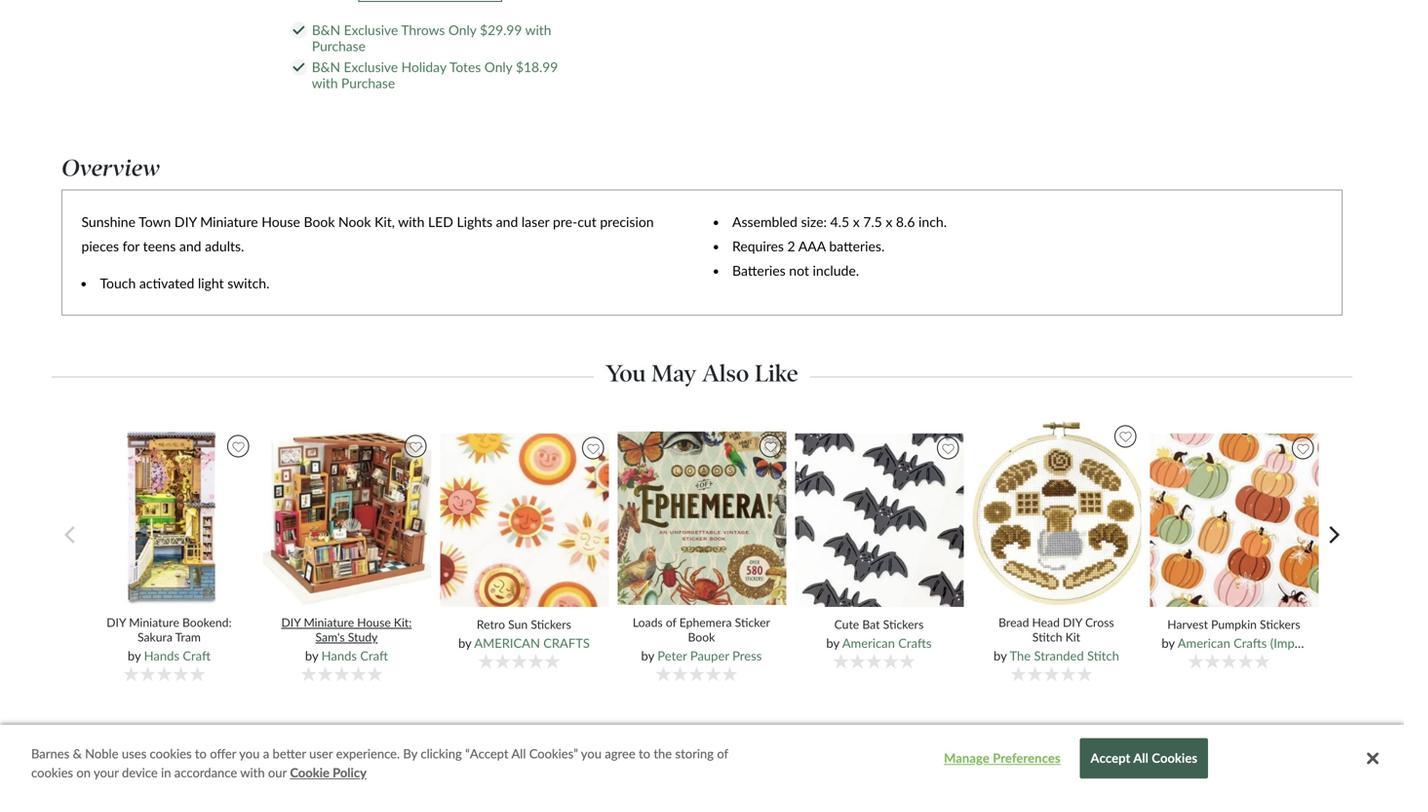 Task type: describe. For each thing, give the bounding box(es) containing it.
for
[[123, 238, 140, 255]]

assembled
[[732, 213, 798, 230]]

bread head diy cross stitch kit link
[[984, 616, 1129, 646]]

with inside barnes & noble uses cookies to offer you a better user experience. by clicking "accept all cookies" you agree to the storing of cookies on your device in accordance with our
[[240, 766, 265, 781]]

cute
[[834, 618, 859, 632]]

craft inside diy miniature bookend: sakura tram by hands craft
[[183, 648, 211, 664]]

sakura
[[137, 631, 172, 645]]

0 horizontal spatial and
[[179, 238, 201, 255]]

also
[[702, 359, 749, 388]]

exclusive for purchase
[[344, 22, 398, 38]]

diy miniature bookend: sakura tram by hands craft
[[107, 616, 232, 664]]

storing
[[675, 746, 714, 762]]

1 to from the left
[[195, 746, 207, 762]]

led
[[428, 213, 453, 230]]

the
[[654, 746, 672, 762]]

all inside button
[[1133, 751, 1149, 767]]

throws
[[401, 22, 445, 38]]

inch.
[[919, 213, 947, 230]]

harvest pumpkin stickers image
[[1149, 433, 1325, 608]]

overview
[[61, 154, 160, 183]]

cute bat stickers link
[[807, 618, 951, 633]]

uses
[[122, 746, 146, 762]]

not
[[789, 263, 809, 279]]

requires
[[732, 238, 784, 255]]

you may also like
[[606, 359, 798, 388]]

experience.
[[336, 746, 400, 762]]

like
[[755, 359, 798, 388]]

loads of ephemera sticker book link
[[629, 616, 774, 646]]

hands inside 'diy miniature house kit: sam's study by hands craft'
[[321, 648, 357, 664]]

sunshine
[[81, 213, 136, 230]]

a
[[263, 746, 269, 762]]

pieces
[[81, 238, 119, 255]]

loads of ephemera sticker book by peter pauper press
[[633, 616, 770, 664]]

loads of ephemera sticker book element
[[617, 431, 794, 685]]

harvest pumpkin stickers by american crafts (import)
[[1162, 618, 1315, 651]]

american for american crafts (import)
[[1178, 636, 1231, 651]]

barnes & noble uses cookies to offer you a better user experience. by clicking "accept all cookies" you agree to the storing of cookies on your device in accordance with our
[[31, 746, 728, 781]]

cut
[[578, 213, 597, 230]]

(import)
[[1270, 636, 1315, 651]]

book inside the sunshine town diy miniature house book nook kit, with led lights and laser pre-cut precision pieces for teens and adults.
[[304, 213, 335, 230]]

by inside cute bat stickers by american crafts
[[826, 636, 839, 651]]

harvest
[[1167, 618, 1208, 632]]

ephemera
[[679, 616, 732, 630]]

american crafts (import) link
[[1178, 636, 1315, 651]]

book inside the loads of ephemera sticker book by peter pauper press
[[688, 631, 715, 645]]

peter pauper press link
[[658, 648, 762, 664]]

hands inside diy miniature bookend: sakura tram by hands craft
[[144, 648, 179, 664]]

american crafts link
[[474, 636, 590, 651]]

of inside barnes & noble uses cookies to offer you a better user experience. by clicking "accept all cookies" you agree to the storing of cookies on your device in accordance with our
[[717, 746, 728, 762]]

2 x from the left
[[886, 213, 893, 230]]

switch.
[[227, 275, 270, 292]]

in
[[161, 766, 171, 781]]

aaa
[[798, 238, 826, 255]]

diy miniature house kit: sam's study by hands craft
[[281, 616, 412, 664]]

preferences
[[993, 751, 1061, 767]]

diy miniature house kit: sam's study image
[[262, 431, 437, 606]]

the stranded stitch link
[[1010, 648, 1119, 664]]

bread head diy cross stitch kit by the stranded stitch
[[994, 616, 1119, 664]]

sunshine town diy miniature house book nook kit, with led lights and laser pre-cut precision pieces for teens and adults.
[[81, 213, 654, 255]]

better
[[273, 746, 306, 762]]

press
[[732, 648, 762, 664]]

may
[[651, 359, 697, 388]]

touch
[[100, 275, 136, 292]]

manage
[[944, 751, 990, 767]]

with inside b&n exclusive holiday totes only $18.99 with purchase
[[312, 75, 338, 91]]

diy miniature bookend: sakura tram link
[[97, 616, 241, 646]]

clicking
[[421, 746, 462, 762]]

only inside b&n exclusive throws only $29.99 with purchase
[[448, 22, 476, 38]]

all inside barnes & noble uses cookies to offer you a better user experience. by clicking "accept all cookies" you agree to the storing of cookies on your device in accordance with our
[[511, 746, 526, 762]]

sun
[[508, 618, 528, 632]]

sam's
[[315, 631, 345, 645]]

offer
[[210, 746, 236, 762]]

miniature inside the sunshine town diy miniature house book nook kit, with led lights and laser pre-cut precision pieces for teens and adults.
[[200, 213, 258, 230]]

2
[[788, 238, 795, 255]]

accept all cookies
[[1091, 751, 1198, 767]]

diy inside the sunshine town diy miniature house book nook kit, with led lights and laser pre-cut precision pieces for teens and adults.
[[174, 213, 197, 230]]

by inside diy miniature bookend: sakura tram by hands craft
[[128, 648, 141, 664]]

batteries
[[732, 263, 786, 279]]

bread head diy cross stitch kit element
[[972, 421, 1149, 685]]

bookend:
[[182, 616, 232, 630]]

with inside the sunshine town diy miniature house book nook kit, with led lights and laser pre-cut precision pieces for teens and adults.
[[398, 213, 425, 230]]

by
[[403, 746, 417, 762]]

on
[[76, 766, 91, 781]]

light
[[198, 275, 224, 292]]

you
[[606, 359, 646, 388]]

check image for purchase
[[293, 26, 305, 35]]

pauper
[[690, 648, 729, 664]]

diy inside 'diy miniature house kit: sam's study by hands craft'
[[281, 616, 301, 630]]

diy miniature bookend: sakura tram image
[[84, 431, 260, 606]]

craft inside 'diy miniature house kit: sam's study by hands craft'
[[360, 648, 388, 664]]

adults.
[[205, 238, 244, 255]]

bread head diy cross stitch kit image
[[972, 421, 1147, 606]]

american for american crafts
[[842, 636, 895, 651]]

peter
[[658, 648, 687, 664]]

"accept
[[465, 746, 509, 762]]

crafts for american crafts (import)
[[1234, 636, 1267, 651]]

lights
[[457, 213, 493, 230]]

diy miniature bookend: sakura tram element
[[84, 431, 262, 685]]

precision
[[600, 213, 654, 230]]

stickers for american crafts
[[883, 618, 924, 632]]

1 horizontal spatial cookies
[[150, 746, 192, 762]]

hands craft link for craft
[[144, 648, 211, 664]]

1 you from the left
[[239, 746, 260, 762]]

noble
[[85, 746, 118, 762]]

assembled size: 4.5 x 7.5 x 8.6 inch. requires 2 aaa batteries. batteries not include.
[[732, 213, 947, 279]]

touch activated light switch.
[[100, 275, 270, 292]]

hands craft link for hands
[[321, 648, 388, 664]]

by inside 'diy miniature house kit: sam's study by hands craft'
[[305, 648, 318, 664]]

diy miniature house kit: sam's study element
[[262, 431, 439, 685]]



Task type: locate. For each thing, give the bounding box(es) containing it.
crafts inside cute bat stickers by american crafts
[[898, 636, 932, 651]]

1 horizontal spatial stickers
[[883, 618, 924, 632]]

retro sun stickers element
[[439, 433, 617, 684]]

hands craft link down tram
[[144, 648, 211, 664]]

2 stickers from the left
[[883, 618, 924, 632]]

american down the bat
[[842, 636, 895, 651]]

1 hands from the left
[[144, 648, 179, 664]]

privacy alert dialog
[[0, 726, 1404, 793]]

exclusive inside b&n exclusive holiday totes only $18.99 with purchase
[[344, 59, 398, 75]]

only inside b&n exclusive holiday totes only $18.99 with purchase
[[484, 59, 512, 75]]

1 horizontal spatial american
[[1178, 636, 1231, 651]]

book down ephemera
[[688, 631, 715, 645]]

town
[[139, 213, 171, 230]]

activated
[[139, 275, 194, 292]]

b&n inside b&n exclusive holiday totes only $18.99 with purchase
[[312, 59, 340, 75]]

loads
[[633, 616, 663, 630]]

diy miniature house kit: sam's study link
[[274, 616, 419, 646]]

tram
[[175, 631, 201, 645]]

0 horizontal spatial you
[[239, 746, 260, 762]]

size:
[[801, 213, 827, 230]]

by left peter
[[641, 648, 654, 664]]

x left 7.5
[[853, 213, 860, 230]]

diy
[[174, 213, 197, 230], [107, 616, 126, 630], [281, 616, 301, 630], [1063, 616, 1082, 630]]

of
[[666, 616, 676, 630], [717, 746, 728, 762]]

harvest pumpkin stickers element
[[1149, 433, 1327, 684]]

hands down sam's
[[321, 648, 357, 664]]

exclusive left holiday at left top
[[344, 59, 398, 75]]

0 horizontal spatial crafts
[[898, 636, 932, 651]]

batteries.
[[829, 238, 885, 255]]

stickers up 'crafts'
[[531, 618, 571, 632]]

1 vertical spatial of
[[717, 746, 728, 762]]

1 vertical spatial b&n
[[312, 59, 340, 75]]

craft down tram
[[183, 648, 211, 664]]

cute bat stickers element
[[794, 433, 972, 684]]

0 horizontal spatial book
[[304, 213, 335, 230]]

american inside cute bat stickers by american crafts
[[842, 636, 895, 651]]

stitch
[[1033, 631, 1063, 645], [1087, 648, 1119, 664]]

of inside the loads of ephemera sticker book by peter pauper press
[[666, 616, 676, 630]]

2 american from the left
[[1178, 636, 1231, 651]]

only up totes
[[448, 22, 476, 38]]

1 horizontal spatial crafts
[[1234, 636, 1267, 651]]

0 vertical spatial check image
[[293, 26, 305, 35]]

0 horizontal spatial cookies
[[31, 766, 73, 781]]

1 horizontal spatial of
[[717, 746, 728, 762]]

diy inside diy miniature bookend: sakura tram by hands craft
[[107, 616, 126, 630]]

crafts for american crafts
[[898, 636, 932, 651]]

2 check image from the top
[[293, 63, 305, 72]]

by inside bread head diy cross stitch kit by the stranded stitch
[[994, 648, 1007, 664]]

0 vertical spatial stitch
[[1033, 631, 1063, 645]]

1 horizontal spatial x
[[886, 213, 893, 230]]

1 crafts from the left
[[898, 636, 932, 651]]

0 horizontal spatial hands craft link
[[144, 648, 211, 664]]

4.5
[[830, 213, 849, 230]]

by down "harvest"
[[1162, 636, 1175, 651]]

2 exclusive from the top
[[344, 59, 398, 75]]

&
[[73, 746, 82, 762]]

$18.99
[[516, 59, 558, 75]]

0 vertical spatial cookies
[[150, 746, 192, 762]]

diy inside bread head diy cross stitch kit by the stranded stitch
[[1063, 616, 1082, 630]]

x right 7.5
[[886, 213, 893, 230]]

of right storing
[[717, 746, 728, 762]]

stitch down head in the right of the page
[[1033, 631, 1063, 645]]

1 horizontal spatial to
[[639, 746, 650, 762]]

cookies
[[150, 746, 192, 762], [31, 766, 73, 781]]

1 stickers from the left
[[531, 618, 571, 632]]

miniature up sakura
[[129, 616, 179, 630]]

our
[[268, 766, 287, 781]]

1 horizontal spatial and
[[496, 213, 518, 230]]

$29.99
[[480, 22, 522, 38]]

book left nook
[[304, 213, 335, 230]]

0 horizontal spatial x
[[853, 213, 860, 230]]

0 vertical spatial only
[[448, 22, 476, 38]]

1 horizontal spatial only
[[484, 59, 512, 75]]

b&n exclusive holiday totes only $18.99 with purchase
[[312, 59, 558, 91]]

kit:
[[394, 616, 412, 630]]

crafts down the harvest pumpkin stickers link
[[1234, 636, 1267, 651]]

1 horizontal spatial stitch
[[1087, 648, 1119, 664]]

0 horizontal spatial all
[[511, 746, 526, 762]]

retro
[[477, 618, 505, 632]]

1 vertical spatial only
[[484, 59, 512, 75]]

b&n for with
[[312, 59, 340, 75]]

stitch down cross at the right of page
[[1087, 648, 1119, 664]]

house inside 'diy miniature house kit: sam's study by hands craft'
[[357, 616, 391, 630]]

cute bat stickers image
[[794, 433, 970, 608]]

harvest pumpkin stickers link
[[1162, 618, 1306, 633]]

7.5
[[863, 213, 882, 230]]

1 horizontal spatial hands craft link
[[321, 648, 388, 664]]

and left laser
[[496, 213, 518, 230]]

loads of ephemera sticker book image
[[617, 431, 792, 606]]

miniature for hands
[[129, 616, 179, 630]]

manage preferences
[[944, 751, 1061, 767]]

purchase inside b&n exclusive holiday totes only $18.99 with purchase
[[341, 75, 395, 91]]

1 b&n from the top
[[312, 22, 340, 38]]

0 horizontal spatial only
[[448, 22, 476, 38]]

stickers up american crafts link
[[883, 618, 924, 632]]

house up study at the bottom of the page
[[357, 616, 391, 630]]

8.6
[[896, 213, 915, 230]]

house inside the sunshine town diy miniature house book nook kit, with led lights and laser pre-cut precision pieces for teens and adults.
[[262, 213, 300, 230]]

stickers inside retro sun stickers by american crafts
[[531, 618, 571, 632]]

stickers for american crafts
[[531, 618, 571, 632]]

crafts
[[543, 636, 590, 651]]

hands craft link inside diy miniature bookend: sakura tram element
[[144, 648, 211, 664]]

teens
[[143, 238, 176, 255]]

0 vertical spatial book
[[304, 213, 335, 230]]

1 vertical spatial stitch
[[1087, 648, 1119, 664]]

of right loads
[[666, 616, 676, 630]]

miniature inside diy miniature bookend: sakura tram by hands craft
[[129, 616, 179, 630]]

to left the
[[639, 746, 650, 762]]

american crafts link
[[842, 636, 932, 651]]

exclusive inside b&n exclusive throws only $29.99 with purchase
[[344, 22, 398, 38]]

0 horizontal spatial to
[[195, 746, 207, 762]]

miniature inside 'diy miniature house kit: sam's study by hands craft'
[[304, 616, 354, 630]]

stranded
[[1034, 648, 1084, 664]]

and
[[496, 213, 518, 230], [179, 238, 201, 255]]

cookies down barnes
[[31, 766, 73, 781]]

and right teens
[[179, 238, 201, 255]]

1 horizontal spatial hands
[[321, 648, 357, 664]]

hands
[[144, 648, 179, 664], [321, 648, 357, 664]]

b&n exclusive throws only $29.99 with purchase
[[312, 22, 551, 54]]

laser
[[522, 213, 549, 230]]

by inside harvest pumpkin stickers by american crafts (import)
[[1162, 636, 1175, 651]]

retro sun stickers link
[[452, 618, 596, 633]]

all right accept
[[1133, 751, 1149, 767]]

crafts inside harvest pumpkin stickers by american crafts (import)
[[1234, 636, 1267, 651]]

2 to from the left
[[639, 746, 650, 762]]

stickers inside harvest pumpkin stickers by american crafts (import)
[[1260, 618, 1301, 632]]

by left "american"
[[458, 636, 471, 651]]

0 horizontal spatial miniature
[[129, 616, 179, 630]]

user
[[309, 746, 333, 762]]

only right totes
[[484, 59, 512, 75]]

retro sun stickers image
[[439, 433, 615, 608]]

b&n exclusive throws only $29.99 with purchase link
[[312, 22, 570, 54]]

1 craft from the left
[[183, 648, 211, 664]]

by down sam's
[[305, 648, 318, 664]]

0 horizontal spatial of
[[666, 616, 676, 630]]

stickers inside cute bat stickers by american crafts
[[883, 618, 924, 632]]

american inside harvest pumpkin stickers by american crafts (import)
[[1178, 636, 1231, 651]]

1 vertical spatial exclusive
[[344, 59, 398, 75]]

0 horizontal spatial stitch
[[1033, 631, 1063, 645]]

miniature up adults. at the left of page
[[200, 213, 258, 230]]

1 horizontal spatial you
[[581, 746, 602, 762]]

1 vertical spatial check image
[[293, 63, 305, 72]]

cookie policy link
[[290, 764, 367, 783]]

0 horizontal spatial stickers
[[531, 618, 571, 632]]

2 horizontal spatial stickers
[[1260, 618, 1301, 632]]

purchase
[[312, 38, 366, 54], [341, 75, 395, 91]]

by inside retro sun stickers by american crafts
[[458, 636, 471, 651]]

3 stickers from the left
[[1260, 618, 1301, 632]]

with inside b&n exclusive throws only $29.99 with purchase
[[525, 22, 551, 38]]

kit
[[1066, 631, 1081, 645]]

2 horizontal spatial miniature
[[304, 616, 354, 630]]

cute bat stickers by american crafts
[[826, 618, 932, 651]]

sticker
[[735, 616, 770, 630]]

by left "the" on the right bottom
[[994, 648, 1007, 664]]

check image
[[293, 26, 305, 35], [293, 63, 305, 72]]

1 horizontal spatial miniature
[[200, 213, 258, 230]]

holiday
[[401, 59, 446, 75]]

american
[[474, 636, 540, 651]]

agree
[[605, 746, 636, 762]]

include.
[[813, 263, 859, 279]]

by
[[458, 636, 471, 651], [826, 636, 839, 651], [1162, 636, 1175, 651], [128, 648, 141, 664], [305, 648, 318, 664], [641, 648, 654, 664], [994, 648, 1007, 664]]

1 vertical spatial purchase
[[341, 75, 395, 91]]

0 horizontal spatial american
[[842, 636, 895, 651]]

b&n
[[312, 22, 340, 38], [312, 59, 340, 75]]

purchase inside b&n exclusive throws only $29.99 with purchase
[[312, 38, 366, 54]]

1 american from the left
[[842, 636, 895, 651]]

retro sun stickers by american crafts
[[458, 618, 590, 651]]

crafts down cute bat stickers link on the bottom right of page
[[898, 636, 932, 651]]

1 check image from the top
[[293, 26, 305, 35]]

miniature for by
[[304, 616, 354, 630]]

policy
[[333, 766, 367, 781]]

1 vertical spatial and
[[179, 238, 201, 255]]

2 crafts from the left
[[1234, 636, 1267, 651]]

totes
[[449, 59, 481, 75]]

0 vertical spatial house
[[262, 213, 300, 230]]

accept all cookies button
[[1080, 739, 1208, 779]]

0 vertical spatial b&n
[[312, 22, 340, 38]]

0 vertical spatial purchase
[[312, 38, 366, 54]]

1 vertical spatial house
[[357, 616, 391, 630]]

x
[[853, 213, 860, 230], [886, 213, 893, 230]]

by down cute
[[826, 636, 839, 651]]

0 vertical spatial and
[[496, 213, 518, 230]]

1 vertical spatial cookies
[[31, 766, 73, 781]]

pre-
[[553, 213, 578, 230]]

2 hands craft link from the left
[[321, 648, 388, 664]]

to up the accordance
[[195, 746, 207, 762]]

craft down study at the bottom of the page
[[360, 648, 388, 664]]

b&n for purchase
[[312, 22, 340, 38]]

2 hands from the left
[[321, 648, 357, 664]]

check image for with
[[293, 63, 305, 72]]

2 you from the left
[[581, 746, 602, 762]]

0 vertical spatial exclusive
[[344, 22, 398, 38]]

0 horizontal spatial hands
[[144, 648, 179, 664]]

b&n inside b&n exclusive throws only $29.99 with purchase
[[312, 22, 340, 38]]

hands craft link down study at the bottom of the page
[[321, 648, 388, 664]]

cookies up in
[[150, 746, 192, 762]]

1 exclusive from the top
[[344, 22, 398, 38]]

all right the "accept
[[511, 746, 526, 762]]

bat
[[862, 618, 880, 632]]

american down "harvest"
[[1178, 636, 1231, 651]]

1 horizontal spatial house
[[357, 616, 391, 630]]

1 horizontal spatial all
[[1133, 751, 1149, 767]]

kit,
[[375, 213, 395, 230]]

hands down sakura
[[144, 648, 179, 664]]

stickers up (import)
[[1260, 618, 1301, 632]]

by down sakura
[[128, 648, 141, 664]]

you left a
[[239, 746, 260, 762]]

2 b&n from the top
[[312, 59, 340, 75]]

cross
[[1085, 616, 1114, 630]]

head
[[1032, 616, 1060, 630]]

0 horizontal spatial craft
[[183, 648, 211, 664]]

by inside the loads of ephemera sticker book by peter pauper press
[[641, 648, 654, 664]]

1 x from the left
[[853, 213, 860, 230]]

miniature
[[200, 213, 258, 230], [129, 616, 179, 630], [304, 616, 354, 630]]

exclusive
[[344, 22, 398, 38], [344, 59, 398, 75]]

you left agree
[[581, 746, 602, 762]]

1 horizontal spatial book
[[688, 631, 715, 645]]

0 horizontal spatial house
[[262, 213, 300, 230]]

1 horizontal spatial craft
[[360, 648, 388, 664]]

1 hands craft link from the left
[[144, 648, 211, 664]]

exclusive for with
[[344, 59, 398, 75]]

barnes
[[31, 746, 69, 762]]

craft
[[183, 648, 211, 664], [360, 648, 388, 664]]

0 vertical spatial of
[[666, 616, 676, 630]]

stickers for american crafts (import)
[[1260, 618, 1301, 632]]

b&n exclusive holiday totes only $18.99 with purchase link
[[312, 59, 570, 91]]

1 vertical spatial book
[[688, 631, 715, 645]]

house up switch.
[[262, 213, 300, 230]]

you may also like section
[[52, 354, 1353, 388]]

2 craft from the left
[[360, 648, 388, 664]]

device
[[122, 766, 158, 781]]

miniature up sam's
[[304, 616, 354, 630]]

bread
[[999, 616, 1029, 630]]

the
[[1010, 648, 1031, 664]]

exclusive left 'throws'
[[344, 22, 398, 38]]



Task type: vqa. For each thing, say whether or not it's contained in the screenshot.
Sunshine
yes



